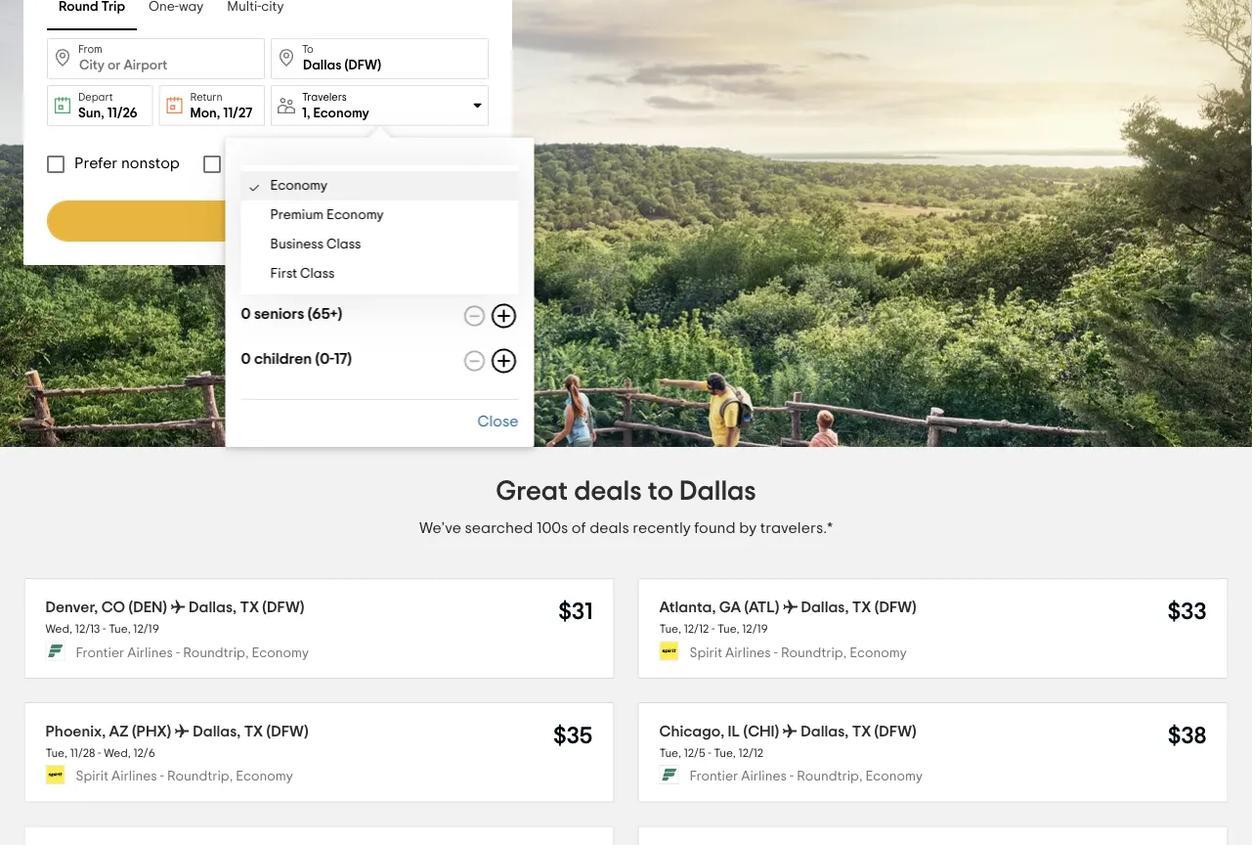 Task type: locate. For each thing, give the bounding box(es) containing it.
find
[[229, 213, 260, 229]]

0 vertical spatial 0
[[241, 306, 251, 322]]

tx for $31
[[240, 600, 259, 615]]

spirit down tue, 11/28  - wed, 12/6
[[76, 770, 109, 784]]

airlines down 12/6
[[112, 770, 157, 784]]

deals right of
[[590, 520, 630, 536]]

dallas, right (atl) at the right bottom of page
[[801, 600, 849, 615]]

frontier airlines - roundtrip, economy down (chi)
[[690, 770, 923, 784]]

1 vertical spatial 12/12
[[739, 747, 764, 759]]

dallas, right (chi)
[[801, 724, 849, 739]]

1 horizontal spatial wed,
[[104, 747, 131, 759]]

100s
[[537, 520, 569, 536]]

one-
[[149, 0, 179, 14]]

(dfw)
[[262, 600, 304, 615], [875, 600, 917, 615], [267, 724, 309, 739], [875, 724, 917, 739]]

class
[[327, 238, 361, 251], [300, 267, 335, 281]]

(phx)
[[132, 724, 171, 739]]

frontier down wed, 12/13  - tue, 12/19 in the bottom left of the page
[[76, 646, 124, 660]]

0 vertical spatial 1
[[302, 106, 307, 120]]

12/6
[[133, 747, 155, 759]]

multi-
[[227, 0, 261, 14]]

nonstop
[[121, 156, 180, 171]]

travelers.*
[[761, 520, 833, 536]]

0 horizontal spatial spirit airlines - roundtrip, economy
[[76, 770, 293, 784]]

12/19 down (den)
[[133, 623, 159, 635]]

spirit airlines - roundtrip, economy for $33
[[690, 646, 907, 660]]

11/28
[[70, 747, 95, 759]]

tx for $35
[[244, 724, 263, 739]]

children
[[254, 351, 312, 367]]

of
[[572, 520, 586, 536]]

0 vertical spatial frontier airlines - roundtrip, economy
[[76, 646, 309, 660]]

class up "64)" at the top left of page
[[327, 238, 361, 251]]

0 horizontal spatial city or airport text field
[[47, 38, 265, 79]]

airlines down (den)
[[127, 646, 173, 660]]

0
[[241, 306, 251, 322], [241, 351, 251, 367]]

premium economy
[[270, 208, 384, 222]]

12/19 for $31
[[133, 623, 159, 635]]

dallas, right (den)
[[189, 600, 237, 615]]

1 horizontal spatial frontier
[[690, 770, 739, 784]]

0 vertical spatial spirit
[[690, 646, 723, 660]]

12/19 down (atl) at the right bottom of page
[[743, 623, 769, 635]]

economy inside travelers 1 , economy
[[313, 106, 370, 120]]

12/19
[[133, 623, 159, 635], [743, 623, 769, 635]]

1 vertical spatial class
[[300, 267, 335, 281]]

1 vertical spatial spirit airlines - roundtrip, economy
[[76, 770, 293, 784]]

1 vertical spatial frontier
[[690, 770, 739, 784]]

great
[[496, 477, 568, 505]]

dallas, right (phx)
[[193, 724, 241, 739]]

to
[[648, 477, 674, 505]]

first class
[[270, 267, 335, 281]]

chicago, il (chi)
[[660, 724, 780, 739]]

to
[[302, 44, 314, 55]]

1 vertical spatial wed,
[[104, 747, 131, 759]]

great deals to dallas
[[496, 477, 757, 505]]

way
[[179, 0, 204, 14]]

class down business class
[[300, 267, 335, 281]]

1 horizontal spatial spirit
[[690, 646, 723, 660]]

phoenix, az (phx)
[[45, 724, 171, 739]]

0 vertical spatial 12/12
[[684, 623, 709, 635]]

frontier airlines - roundtrip, economy for $38
[[690, 770, 923, 784]]

1 adult (18-64)
[[241, 261, 336, 277]]

depart
[[78, 92, 113, 103]]

class for business class
[[327, 238, 361, 251]]

frontier for $31
[[76, 646, 124, 660]]

$31
[[559, 601, 593, 624]]

12/12
[[684, 623, 709, 635], [739, 747, 764, 759]]

frontier airlines - roundtrip, economy
[[76, 646, 309, 660], [690, 770, 923, 784]]

wed,
[[45, 623, 73, 635], [104, 747, 131, 759]]

frontier
[[76, 646, 124, 660], [690, 770, 739, 784]]

az
[[109, 724, 129, 739]]

tue, down the atlanta,
[[660, 623, 682, 635]]

wed, down denver, at left bottom
[[45, 623, 73, 635]]

0 horizontal spatial spirit
[[76, 770, 109, 784]]

recently
[[633, 520, 691, 536]]

1 vertical spatial spirit
[[76, 770, 109, 784]]

city or airport text field up travelers 1 , economy
[[271, 38, 489, 79]]

0 vertical spatial spirit airlines - roundtrip, economy
[[690, 646, 907, 660]]

adult
[[250, 261, 287, 277]]

spirit airlines - roundtrip, economy down 12/6
[[76, 770, 293, 784]]

dallas, tx (dfw) for $33
[[801, 600, 917, 615]]

(18-
[[291, 261, 314, 277]]

1 12/19 from the left
[[133, 623, 159, 635]]

0 for 0 seniors (65+)
[[241, 306, 251, 322]]

-
[[103, 623, 106, 635], [712, 623, 715, 635], [176, 646, 180, 660], [774, 646, 778, 660], [98, 747, 101, 759], [708, 747, 712, 759], [160, 770, 164, 784], [790, 770, 794, 784]]

tue, down ga
[[718, 623, 740, 635]]

tue, down chicago, il (chi)
[[714, 747, 736, 759]]

tue,
[[109, 623, 131, 635], [660, 623, 682, 635], [718, 623, 740, 635], [45, 747, 68, 759], [660, 747, 682, 759], [714, 747, 736, 759]]

spirit airlines - roundtrip, economy
[[690, 646, 907, 660], [76, 770, 293, 784]]

tue, 11/28  - wed, 12/6
[[45, 747, 155, 759]]

0 horizontal spatial 1
[[241, 261, 247, 277]]

2 city or airport text field from the left
[[271, 38, 489, 79]]

airlines
[[127, 646, 173, 660], [726, 646, 771, 660], [112, 770, 157, 784], [742, 770, 787, 784]]

airlines down tue, 12/12  - tue, 12/19
[[726, 646, 771, 660]]

1 city or airport text field from the left
[[47, 38, 265, 79]]

1 left adult at the left of page
[[241, 261, 247, 277]]

0 horizontal spatial 12/12
[[684, 623, 709, 635]]

seniors
[[254, 306, 304, 322]]

0 horizontal spatial 12/19
[[133, 623, 159, 635]]

0 horizontal spatial frontier airlines - roundtrip, economy
[[76, 646, 309, 660]]

airlines down (chi)
[[742, 770, 787, 784]]

0 horizontal spatial frontier
[[76, 646, 124, 660]]

dallas
[[680, 477, 757, 505]]

from
[[78, 44, 102, 55]]

spirit
[[690, 646, 723, 660], [76, 770, 109, 784]]

wed, 12/13  - tue, 12/19
[[45, 623, 159, 635]]

dallas, tx (dfw)
[[189, 600, 304, 615], [801, 600, 917, 615], [193, 724, 309, 739], [801, 724, 917, 739]]

we've searched 100s of deals recently found by travelers.*
[[420, 520, 833, 536]]

1 vertical spatial 0
[[241, 351, 251, 367]]

(atl)
[[745, 600, 780, 615]]

tue, left 11/28
[[45, 747, 68, 759]]

return
[[190, 92, 223, 103]]

city or airport text field down "one-"
[[47, 38, 265, 79]]

1 horizontal spatial city or airport text field
[[271, 38, 489, 79]]

1 0 from the top
[[241, 306, 251, 322]]

roundtrip, for $35
[[167, 770, 233, 784]]

roundtrip, for $31
[[183, 646, 249, 660]]

roundtrip,
[[183, 646, 249, 660], [781, 646, 847, 660], [167, 770, 233, 784], [797, 770, 863, 784]]

0 vertical spatial deals
[[574, 477, 642, 505]]

1 horizontal spatial 1
[[302, 106, 307, 120]]

round trip
[[59, 0, 125, 14]]

2 0 from the top
[[241, 351, 251, 367]]

frontier down tue, 12/5  - tue, 12/12
[[690, 770, 739, 784]]

wed, down az
[[104, 747, 131, 759]]

0 vertical spatial class
[[327, 238, 361, 251]]

12/12 down the atlanta,
[[684, 623, 709, 635]]

0 left children on the left top
[[241, 351, 251, 367]]

0 horizontal spatial wed,
[[45, 623, 73, 635]]

1 down travelers
[[302, 106, 307, 120]]

by
[[740, 520, 757, 536]]

chicago,
[[660, 724, 725, 739]]

0 children (0-17)
[[241, 351, 352, 367]]

dallas, tx (dfw) for $38
[[801, 724, 917, 739]]

deals up we've searched 100s of deals recently found by travelers.*
[[574, 477, 642, 505]]

found
[[695, 520, 736, 536]]

17)
[[334, 351, 352, 367]]

spirit down tue, 12/12  - tue, 12/19
[[690, 646, 723, 660]]

1
[[302, 106, 307, 120], [241, 261, 247, 277]]

0 vertical spatial frontier
[[76, 646, 124, 660]]

dallas, for $31
[[189, 600, 237, 615]]

include nearby airports
[[231, 156, 399, 171]]

spirit airlines - roundtrip, economy down (atl) at the right bottom of page
[[690, 646, 907, 660]]

deals
[[574, 477, 642, 505], [590, 520, 630, 536]]

City or Airport text field
[[47, 38, 265, 79], [271, 38, 489, 79]]

spirit for $33
[[690, 646, 723, 660]]

1 horizontal spatial 12/19
[[743, 623, 769, 635]]

travelers
[[302, 91, 347, 102]]

(dfw) for $33
[[875, 600, 917, 615]]

spirit for $35
[[76, 770, 109, 784]]

1 vertical spatial frontier airlines - roundtrip, economy
[[690, 770, 923, 784]]

1 horizontal spatial frontier airlines - roundtrip, economy
[[690, 770, 923, 784]]

dallas,
[[189, 600, 237, 615], [801, 600, 849, 615], [193, 724, 241, 739], [801, 724, 849, 739]]

2 12/19 from the left
[[743, 623, 769, 635]]

0 left seniors
[[241, 306, 251, 322]]

first
[[270, 267, 297, 281]]

tx
[[240, 600, 259, 615], [853, 600, 872, 615], [244, 724, 263, 739], [853, 724, 872, 739]]

frontier airlines - roundtrip, economy down (den)
[[76, 646, 309, 660]]

atlanta,
[[660, 600, 716, 615]]

12/12 down (chi)
[[739, 747, 764, 759]]

frontier for $38
[[690, 770, 739, 784]]

11/26
[[107, 107, 138, 120]]

1 horizontal spatial 12/12
[[739, 747, 764, 759]]

1 horizontal spatial spirit airlines - roundtrip, economy
[[690, 646, 907, 660]]

find flights
[[229, 213, 307, 229]]

mon,
[[190, 107, 220, 120]]



Task type: describe. For each thing, give the bounding box(es) containing it.
airlines for $38
[[742, 770, 787, 784]]

1 vertical spatial deals
[[590, 520, 630, 536]]

$38
[[1168, 725, 1207, 748]]

(65+)
[[308, 306, 342, 322]]

class for first class
[[300, 267, 335, 281]]

co
[[101, 600, 125, 615]]

tue, 12/5  - tue, 12/12
[[660, 747, 764, 759]]

$35
[[554, 725, 593, 748]]

64)
[[314, 261, 336, 277]]

airports
[[342, 156, 399, 171]]

dallas, for $38
[[801, 724, 849, 739]]

(0-
[[315, 351, 334, 367]]

city or airport text field for to
[[271, 38, 489, 79]]

roundtrip, for $33
[[781, 646, 847, 660]]

(dfw) for $38
[[875, 724, 917, 739]]

nearby
[[287, 156, 339, 171]]

prefer nonstop
[[74, 156, 180, 171]]

12/5
[[684, 747, 706, 759]]

airlines for $35
[[112, 770, 157, 784]]

atlanta, ga (atl)
[[660, 600, 780, 615]]

trip
[[101, 0, 125, 14]]

airlines for $31
[[127, 646, 173, 660]]

(den)
[[129, 600, 167, 615]]

0 vertical spatial wed,
[[45, 623, 73, 635]]

depart sun, 11/26
[[78, 92, 138, 120]]

prefer
[[74, 156, 118, 171]]

,
[[307, 106, 310, 120]]

city
[[261, 0, 284, 14]]

business
[[270, 238, 324, 251]]

1 inside travelers 1 , economy
[[302, 106, 307, 120]]

find flights button
[[47, 200, 489, 242]]

spirit airlines - roundtrip, economy for $35
[[76, 770, 293, 784]]

tx for $38
[[853, 724, 872, 739]]

$33
[[1168, 601, 1207, 624]]

sun,
[[78, 107, 104, 120]]

12/19 for $33
[[743, 623, 769, 635]]

(chi)
[[744, 724, 780, 739]]

close
[[478, 414, 519, 429]]

travelers 1 , economy
[[302, 91, 370, 120]]

one-way
[[149, 0, 204, 14]]

flights
[[263, 213, 307, 229]]

include
[[231, 156, 284, 171]]

ga
[[720, 600, 741, 615]]

searched
[[465, 520, 533, 536]]

city or airport text field for from
[[47, 38, 265, 79]]

tx for $33
[[853, 600, 872, 615]]

phoenix,
[[45, 724, 106, 739]]

we've
[[420, 520, 462, 536]]

dallas, tx (dfw) for $31
[[189, 600, 304, 615]]

frontier airlines - roundtrip, economy for $31
[[76, 646, 309, 660]]

tue, down co
[[109, 623, 131, 635]]

tue, 12/12  - tue, 12/19
[[660, 623, 769, 635]]

(dfw) for $31
[[262, 600, 304, 615]]

0 for 0 children (0-17)
[[241, 351, 251, 367]]

roundtrip, for $38
[[797, 770, 863, 784]]

airlines for $33
[[726, 646, 771, 660]]

(dfw) for $35
[[267, 724, 309, 739]]

denver, co (den)
[[45, 600, 167, 615]]

premium
[[270, 208, 324, 222]]

il
[[728, 724, 740, 739]]

1 vertical spatial 1
[[241, 261, 247, 277]]

multi-city
[[227, 0, 284, 14]]

tue, left 12/5
[[660, 747, 682, 759]]

business class
[[270, 238, 361, 251]]

11/27
[[223, 107, 253, 120]]

round
[[59, 0, 98, 14]]

denver,
[[45, 600, 98, 615]]

12/13
[[75, 623, 100, 635]]

0 seniors (65+)
[[241, 306, 342, 322]]

return mon, 11/27
[[190, 92, 253, 120]]

dallas, for $33
[[801, 600, 849, 615]]

dallas, tx (dfw) for $35
[[193, 724, 309, 739]]

dallas, for $35
[[193, 724, 241, 739]]



Task type: vqa. For each thing, say whether or not it's contained in the screenshot.
the Write
no



